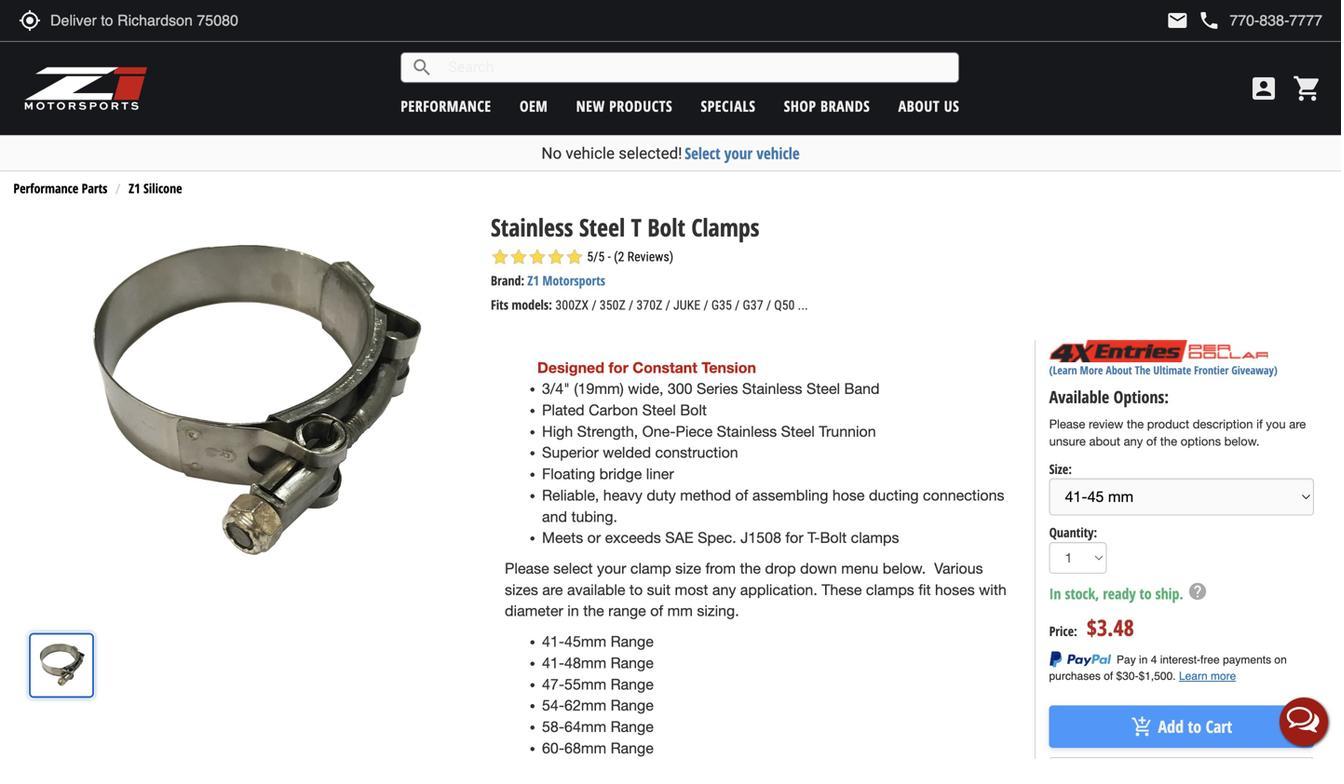 Task type: vqa. For each thing, say whether or not it's contained in the screenshot.
Reliable,
yes



Task type: locate. For each thing, give the bounding box(es) containing it.
0 vertical spatial about
[[899, 96, 940, 116]]

to
[[630, 581, 643, 599], [1140, 584, 1152, 604], [1188, 716, 1202, 738]]

0 horizontal spatial are
[[543, 581, 563, 599]]

of down product
[[1147, 434, 1157, 449]]

size:
[[1050, 460, 1072, 478]]

1 / from the left
[[592, 298, 597, 313]]

to right the add
[[1188, 716, 1202, 738]]

are inside please select your clamp size from the drop down menu below.  various sizes are available to suit most any application. these clamps fit hoses with diameter in the range of mm sizing.
[[543, 581, 563, 599]]

sizes
[[505, 581, 538, 599]]

phone link
[[1199, 9, 1323, 32]]

designed
[[538, 359, 605, 376]]

and
[[542, 508, 567, 525]]

stainless down tension
[[743, 380, 803, 398]]

1 vertical spatial z1
[[528, 272, 539, 289]]

any inside (learn more about the ultimate frontier giveaway) available options: please review the product description if you are unsure about any of the options below.
[[1124, 434, 1144, 449]]

account_box
[[1250, 74, 1279, 103]]

reliable,
[[542, 487, 599, 504]]

performance link
[[401, 96, 492, 116]]

steel up 5/5 -
[[579, 211, 625, 244]]

are inside (learn more about the ultimate frontier giveaway) available options: please review the product description if you are unsure about any of the options below.
[[1290, 417, 1307, 432]]

/ right "350z"
[[629, 298, 634, 313]]

0 horizontal spatial any
[[713, 581, 736, 599]]

please up sizes
[[505, 560, 550, 577]]

oem
[[520, 96, 548, 116]]

300
[[668, 380, 693, 398]]

application.
[[741, 581, 818, 599]]

fits
[[491, 296, 509, 314]]

for left t-
[[786, 529, 804, 547]]

available
[[567, 581, 626, 599]]

1 horizontal spatial your
[[725, 143, 753, 164]]

please select your clamp size from the drop down menu below.  various sizes are available to suit most any application. these clamps fit hoses with diameter in the range of mm sizing.
[[505, 560, 1007, 620]]

2 horizontal spatial to
[[1188, 716, 1202, 738]]

about left the
[[1106, 363, 1133, 378]]

j1508
[[741, 529, 782, 547]]

/ left g37
[[735, 298, 740, 313]]

0 horizontal spatial please
[[505, 560, 550, 577]]

0 vertical spatial bolt
[[648, 211, 686, 244]]

/ left g35
[[704, 298, 709, 313]]

0 vertical spatial of
[[1147, 434, 1157, 449]]

oem link
[[520, 96, 548, 116]]

steel
[[579, 211, 625, 244], [807, 380, 841, 398], [643, 402, 676, 419], [781, 423, 815, 440]]

1 horizontal spatial for
[[786, 529, 804, 547]]

select
[[554, 560, 593, 577]]

please
[[1050, 417, 1086, 432], [505, 560, 550, 577]]

drop
[[765, 560, 796, 577]]

/ left "350z"
[[592, 298, 597, 313]]

bridge
[[600, 466, 642, 483]]

your up available
[[597, 560, 627, 577]]

1 vertical spatial clamps
[[867, 581, 915, 599]]

1 horizontal spatial z1
[[528, 272, 539, 289]]

/
[[592, 298, 597, 313], [629, 298, 634, 313], [666, 298, 671, 313], [704, 298, 709, 313], [735, 298, 740, 313], [767, 298, 772, 313]]

bolt inside stainless steel t bolt clamps star star star star star 5/5 - (2 reviews) brand: z1 motorsports fits models: 300zx / 350z / 370z / juke / g35 / g37 / q50 ...
[[648, 211, 686, 244]]

/ right 370z
[[666, 298, 671, 313]]

for up (19mm)
[[609, 359, 629, 376]]

bolt
[[648, 211, 686, 244], [680, 402, 707, 419], [820, 529, 847, 547]]

1 horizontal spatial are
[[1290, 417, 1307, 432]]

steel left band
[[807, 380, 841, 398]]

mm
[[668, 603, 693, 620]]

to left the 'suit'
[[630, 581, 643, 599]]

z1 motorsports logo image
[[23, 65, 149, 112]]

t
[[631, 211, 642, 244]]

stainless up brand:
[[491, 211, 573, 244]]

1 horizontal spatial about
[[1106, 363, 1133, 378]]

giveaway)
[[1232, 363, 1278, 378]]

size
[[676, 560, 702, 577]]

about inside (learn more about the ultimate frontier giveaway) available options: please review the product description if you are unsure about any of the options below.
[[1106, 363, 1133, 378]]

bolt right t
[[648, 211, 686, 244]]

47-
[[542, 676, 565, 693]]

z1 left silicone
[[129, 180, 140, 197]]

your right select
[[725, 143, 753, 164]]

0 vertical spatial please
[[1050, 417, 1086, 432]]

300zx
[[556, 298, 589, 313]]

about us
[[899, 96, 960, 116]]

series
[[697, 380, 738, 398]]

45mm range
[[565, 633, 654, 650]]

0 vertical spatial clamps
[[851, 529, 900, 547]]

price: $3.48
[[1050, 613, 1135, 643]]

bolt up the down
[[820, 529, 847, 547]]

/ right g37
[[767, 298, 772, 313]]

1 vertical spatial of
[[736, 487, 749, 504]]

method
[[680, 487, 732, 504]]

frontier
[[1195, 363, 1229, 378]]

0 horizontal spatial of
[[651, 603, 664, 620]]

vehicle inside no vehicle selected! select your vehicle
[[566, 144, 615, 163]]

2 horizontal spatial of
[[1147, 434, 1157, 449]]

select
[[685, 143, 721, 164]]

1 vertical spatial about
[[1106, 363, 1133, 378]]

motorsports
[[543, 272, 606, 289]]

1 horizontal spatial vehicle
[[757, 143, 800, 164]]

products
[[610, 96, 673, 116]]

1 horizontal spatial to
[[1140, 584, 1152, 604]]

clamps left fit on the right bottom of page
[[867, 581, 915, 599]]

2 star from the left
[[510, 248, 528, 267]]

wide,
[[628, 380, 664, 398]]

about
[[899, 96, 940, 116], [1106, 363, 1133, 378]]

duty
[[647, 487, 676, 504]]

z1 up models: on the left top
[[528, 272, 539, 289]]

clamps
[[851, 529, 900, 547], [867, 581, 915, 599]]

1 vertical spatial 41-
[[542, 655, 565, 672]]

please inside please select your clamp size from the drop down menu below.  various sizes are available to suit most any application. these clamps fit hoses with diameter in the range of mm sizing.
[[505, 560, 550, 577]]

0 vertical spatial z1
[[129, 180, 140, 197]]

0 horizontal spatial vehicle
[[566, 144, 615, 163]]

please inside (learn more about the ultimate frontier giveaway) available options: please review the product description if you are unsure about any of the options below.
[[1050, 417, 1086, 432]]

about left us
[[899, 96, 940, 116]]

one-
[[643, 423, 676, 440]]

if
[[1257, 417, 1263, 432]]

1 horizontal spatial of
[[736, 487, 749, 504]]

ultimate
[[1154, 363, 1192, 378]]

options
[[1181, 434, 1222, 449]]

1 vertical spatial are
[[543, 581, 563, 599]]

vehicle down shop
[[757, 143, 800, 164]]

unsure
[[1050, 434, 1086, 449]]

0 vertical spatial 41-
[[542, 633, 565, 650]]

58-
[[542, 718, 565, 736]]

1 horizontal spatial any
[[1124, 434, 1144, 449]]

my_location
[[19, 9, 41, 32]]

4 / from the left
[[704, 298, 709, 313]]

48mm range
[[565, 655, 654, 672]]

(19mm)
[[574, 380, 624, 398]]

of down the 'suit'
[[651, 603, 664, 620]]

cart
[[1206, 716, 1233, 738]]

in
[[1050, 584, 1062, 604]]

68mm
[[565, 740, 607, 757]]

41- down "diameter in"
[[542, 633, 565, 650]]

steel inside stainless steel t bolt clamps star star star star star 5/5 - (2 reviews) brand: z1 motorsports fits models: 300zx / 350z / 370z / juke / g35 / g37 / q50 ...
[[579, 211, 625, 244]]

41- up 47-
[[542, 655, 565, 672]]

new products
[[576, 96, 673, 116]]

stainless down 'series'
[[717, 423, 777, 440]]

below.
[[1225, 434, 1260, 449]]

steel left trunnion
[[781, 423, 815, 440]]

5 star from the left
[[566, 248, 584, 267]]

price:
[[1050, 622, 1078, 640]]

shop brands
[[784, 96, 871, 116]]

meets
[[542, 529, 583, 547]]

to left ship.
[[1140, 584, 1152, 604]]

account_box link
[[1245, 74, 1284, 103]]

1 vertical spatial any
[[713, 581, 736, 599]]

0 vertical spatial stainless
[[491, 211, 573, 244]]

your
[[725, 143, 753, 164], [597, 560, 627, 577]]

0 horizontal spatial to
[[630, 581, 643, 599]]

370z
[[637, 298, 663, 313]]

0 vertical spatial any
[[1124, 434, 1144, 449]]

41-
[[542, 633, 565, 650], [542, 655, 565, 672]]

2 / from the left
[[629, 298, 634, 313]]

64mm range
[[565, 718, 654, 736]]

liner
[[646, 466, 674, 483]]

4 star from the left
[[547, 248, 566, 267]]

the
[[1136, 363, 1151, 378]]

of inside (learn more about the ultimate frontier giveaway) available options: please review the product description if you are unsure about any of the options below.
[[1147, 434, 1157, 449]]

select your vehicle link
[[685, 143, 800, 164]]

2 vertical spatial of
[[651, 603, 664, 620]]

0 horizontal spatial for
[[609, 359, 629, 376]]

0 horizontal spatial your
[[597, 560, 627, 577]]

designed for constant tension 3/4" (19mm) wide, 300 series stainless steel band plated carbon steel bolt high strength, one-piece stainless steel trunnion superior welded construction floating bridge liner reliable, heavy duty method of assembling hose ducting connections and tubing. meets or exceeds sae spec. j1508 for t-bolt clamps
[[538, 359, 1005, 547]]

are up "diameter in"
[[543, 581, 563, 599]]

please up "unsure"
[[1050, 417, 1086, 432]]

vehicle right no
[[566, 144, 615, 163]]

are right "you" at the right bottom of the page
[[1290, 417, 1307, 432]]

of inside please select your clamp size from the drop down menu below.  various sizes are available to suit most any application. these clamps fit hoses with diameter in the range of mm sizing.
[[651, 603, 664, 620]]

clamps
[[692, 211, 760, 244]]

vehicle
[[757, 143, 800, 164], [566, 144, 615, 163]]

about us link
[[899, 96, 960, 116]]

stainless inside stainless steel t bolt clamps star star star star star 5/5 - (2 reviews) brand: z1 motorsports fits models: 300zx / 350z / 370z / juke / g35 / g37 / q50 ...
[[491, 211, 573, 244]]

any down the from
[[713, 581, 736, 599]]

help
[[1188, 581, 1209, 602]]

1 vertical spatial please
[[505, 560, 550, 577]]

2 vertical spatial bolt
[[820, 529, 847, 547]]

any right about
[[1124, 434, 1144, 449]]

clamps up the menu
[[851, 529, 900, 547]]

1 horizontal spatial please
[[1050, 417, 1086, 432]]

bolt up piece
[[680, 402, 707, 419]]

0 vertical spatial for
[[609, 359, 629, 376]]

description
[[1193, 417, 1254, 432]]

1 vertical spatial your
[[597, 560, 627, 577]]

of right method
[[736, 487, 749, 504]]

0 vertical spatial are
[[1290, 417, 1307, 432]]

mail link
[[1167, 9, 1189, 32]]



Task type: describe. For each thing, give the bounding box(es) containing it.
performance
[[13, 180, 78, 197]]

about
[[1090, 434, 1121, 449]]

stock,
[[1065, 584, 1100, 604]]

sae
[[665, 529, 694, 547]]

ship.
[[1156, 584, 1184, 604]]

range
[[609, 603, 646, 620]]

1 vertical spatial bolt
[[680, 402, 707, 419]]

add
[[1159, 716, 1184, 738]]

high
[[542, 423, 573, 440]]

0 vertical spatial your
[[725, 143, 753, 164]]

2 41- from the top
[[542, 655, 565, 672]]

5/5 -
[[587, 249, 611, 265]]

6 / from the left
[[767, 298, 772, 313]]

brands
[[821, 96, 871, 116]]

tubing.
[[572, 508, 618, 525]]

add_shopping_cart add to cart
[[1132, 716, 1233, 738]]

exceeds
[[605, 529, 661, 547]]

models:
[[512, 296, 552, 314]]

performance parts link
[[13, 180, 108, 197]]

these
[[822, 581, 862, 599]]

silicone
[[144, 180, 182, 197]]

quantity:
[[1050, 524, 1098, 541]]

clamp
[[631, 560, 672, 577]]

shopping_cart link
[[1289, 74, 1323, 103]]

the down available
[[583, 603, 604, 620]]

new products link
[[576, 96, 673, 116]]

62mm range
[[565, 697, 654, 714]]

3 star from the left
[[528, 248, 547, 267]]

mail phone
[[1167, 9, 1221, 32]]

mail
[[1167, 9, 1189, 32]]

shop
[[784, 96, 817, 116]]

the down product
[[1161, 434, 1178, 449]]

connections
[[923, 487, 1005, 504]]

any inside please select your clamp size from the drop down menu below.  various sizes are available to suit most any application. these clamps fit hoses with diameter in the range of mm sizing.
[[713, 581, 736, 599]]

your inside please select your clamp size from the drop down menu below.  various sizes are available to suit most any application. these clamps fit hoses with diameter in the range of mm sizing.
[[597, 560, 627, 577]]

to inside please select your clamp size from the drop down menu below.  various sizes are available to suit most any application. these clamps fit hoses with diameter in the range of mm sizing.
[[630, 581, 643, 599]]

search
[[411, 56, 434, 79]]

2 vertical spatial stainless
[[717, 423, 777, 440]]

41-45mm range 41-48mm range 47-55mm range 54-62mm range 58-64mm range 60-68mm range
[[542, 633, 654, 757]]

parts
[[82, 180, 108, 197]]

options:
[[1114, 386, 1170, 408]]

0 horizontal spatial z1
[[129, 180, 140, 197]]

54-
[[542, 697, 565, 714]]

of inside designed for constant tension 3/4" (19mm) wide, 300 series stainless steel band plated carbon steel bolt high strength, one-piece stainless steel trunnion superior welded construction floating bridge liner reliable, heavy duty method of assembling hose ducting connections and tubing. meets or exceeds sae spec. j1508 for t-bolt clamps
[[736, 487, 749, 504]]

clamps inside designed for constant tension 3/4" (19mm) wide, 300 series stainless steel band plated carbon steel bolt high strength, one-piece stainless steel trunnion superior welded construction floating bridge liner reliable, heavy duty method of assembling hose ducting connections and tubing. meets or exceeds sae spec. j1508 for t-bolt clamps
[[851, 529, 900, 547]]

welded
[[603, 444, 651, 461]]

construction
[[656, 444, 739, 461]]

performance parts
[[13, 180, 108, 197]]

more
[[1080, 363, 1104, 378]]

no
[[542, 144, 562, 163]]

z1 inside stainless steel t bolt clamps star star star star star 5/5 - (2 reviews) brand: z1 motorsports fits models: 300zx / 350z / 370z / juke / g35 / g37 / q50 ...
[[528, 272, 539, 289]]

1 41- from the top
[[542, 633, 565, 650]]

no vehicle selected! select your vehicle
[[542, 143, 800, 164]]

with
[[979, 581, 1007, 599]]

specials
[[701, 96, 756, 116]]

most
[[675, 581, 709, 599]]

to inside in stock, ready to ship. help
[[1140, 584, 1152, 604]]

carbon
[[589, 402, 638, 419]]

0 horizontal spatial about
[[899, 96, 940, 116]]

5 / from the left
[[735, 298, 740, 313]]

q50
[[775, 298, 795, 313]]

the down options:
[[1127, 417, 1144, 432]]

selected!
[[619, 144, 683, 163]]

1 star from the left
[[491, 248, 510, 267]]

Search search field
[[434, 53, 959, 82]]

1 vertical spatial stainless
[[743, 380, 803, 398]]

down
[[801, 560, 838, 577]]

sizing.
[[697, 603, 740, 620]]

stainless steel t bolt clamps star star star star star 5/5 - (2 reviews) brand: z1 motorsports fits models: 300zx / 350z / 370z / juke / g35 / g37 / q50 ...
[[491, 211, 809, 314]]

various
[[935, 560, 984, 577]]

shopping_cart
[[1293, 74, 1323, 103]]

review
[[1089, 417, 1124, 432]]

suit
[[647, 581, 671, 599]]

strength,
[[577, 423, 638, 440]]

(learn
[[1050, 363, 1078, 378]]

hose
[[833, 487, 865, 504]]

or
[[588, 529, 601, 547]]

ready
[[1104, 584, 1136, 604]]

phone
[[1199, 9, 1221, 32]]

hoses
[[936, 581, 975, 599]]

brand:
[[491, 272, 525, 289]]

z1 motorsports link
[[528, 272, 606, 289]]

(learn more about the ultimate frontier giveaway) available options: please review the product description if you are unsure about any of the options below.
[[1050, 363, 1307, 449]]

in stock, ready to ship. help
[[1050, 581, 1209, 604]]

g35
[[712, 298, 732, 313]]

specials link
[[701, 96, 756, 116]]

...
[[798, 298, 809, 313]]

clamps inside please select your clamp size from the drop down menu below.  various sizes are available to suit most any application. these clamps fit hoses with diameter in the range of mm sizing.
[[867, 581, 915, 599]]

new
[[576, 96, 605, 116]]

3 / from the left
[[666, 298, 671, 313]]

the right the from
[[740, 560, 761, 577]]

steel up the one-
[[643, 402, 676, 419]]

range
[[611, 740, 654, 757]]

floating
[[542, 466, 596, 483]]

superior
[[542, 444, 599, 461]]

1 vertical spatial for
[[786, 529, 804, 547]]

55mm range
[[565, 676, 654, 693]]

add_shopping_cart
[[1132, 716, 1154, 738]]

plated
[[542, 402, 585, 419]]



